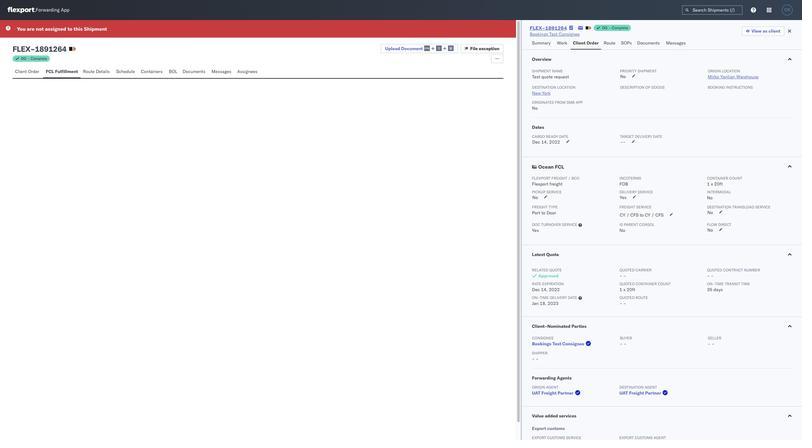 Task type: vqa. For each thing, say whether or not it's contained in the screenshot.
the leftmost to
yes



Task type: describe. For each thing, give the bounding box(es) containing it.
carrier
[[636, 268, 652, 273]]

route for route details
[[83, 69, 95, 74]]

1 horizontal spatial /
[[627, 212, 630, 218]]

1 vertical spatial quote
[[550, 268, 562, 273]]

1 vertical spatial consignee
[[533, 336, 554, 341]]

service right transload
[[756, 205, 771, 209]]

no down pickup
[[533, 195, 539, 200]]

0 vertical spatial 14,
[[542, 139, 549, 145]]

container count 1 x 20ft
[[708, 176, 743, 187]]

0 horizontal spatial client order
[[15, 69, 39, 74]]

count inside container count 1 x 20ft
[[730, 176, 743, 181]]

forwarding app link
[[8, 7, 70, 13]]

summary button
[[530, 37, 555, 50]]

0 horizontal spatial client order button
[[13, 66, 43, 78]]

seller
[[709, 336, 722, 341]]

route for route
[[604, 40, 616, 46]]

1 inside quoted container count 1 x 20ft
[[620, 287, 623, 293]]

no down priority
[[621, 74, 627, 79]]

flexport freight / bco flexport freight
[[533, 176, 580, 187]]

time for on-time delivery date
[[540, 295, 549, 300]]

flexport. image
[[8, 7, 36, 13]]

18,
[[540, 301, 547, 306]]

originates from smb app no
[[533, 100, 583, 111]]

to for freight type port to door
[[542, 210, 546, 216]]

container
[[636, 282, 658, 286]]

this
[[74, 26, 83, 32]]

no inside originates from smb app no
[[533, 105, 538, 111]]

export
[[533, 426, 547, 432]]

1 cy from the left
[[620, 212, 626, 218]]

port
[[533, 210, 541, 216]]

cargo
[[533, 134, 546, 139]]

new york link
[[533, 90, 551, 96]]

1 vertical spatial freight
[[550, 181, 563, 187]]

ocean fcl button
[[522, 157, 803, 176]]

turnover
[[542, 222, 561, 227]]

quoted contract number - - rate expiration dec 14, 2022
[[533, 268, 761, 293]]

shipper
[[533, 351, 548, 356]]

os
[[785, 8, 791, 12]]

1 horizontal spatial client order
[[573, 40, 599, 46]]

20ft inside quoted container count 1 x 20ft
[[627, 287, 636, 293]]

test inside shipment name test quote request
[[533, 74, 541, 80]]

0 vertical spatial bookings
[[530, 31, 549, 37]]

14, inside quoted contract number - - rate expiration dec 14, 2022
[[541, 287, 548, 293]]

0 vertical spatial test
[[550, 31, 558, 37]]

instructions
[[727, 85, 754, 90]]

expiration
[[543, 282, 564, 286]]

target delivery date
[[621, 134, 663, 139]]

jan
[[533, 301, 539, 306]]

flex-1891264 link
[[530, 25, 568, 31]]

0 vertical spatial 1891264
[[546, 25, 568, 31]]

flow
[[708, 222, 718, 227]]

1 inside container count 1 x 20ft
[[708, 181, 710, 187]]

route details
[[83, 69, 110, 74]]

cargo ready date
[[533, 134, 569, 139]]

/ inside flexport freight / bco flexport freight
[[569, 176, 571, 181]]

0 vertical spatial freight
[[552, 176, 568, 181]]

origin location mirko yantian warehouse
[[709, 69, 759, 80]]

service right 'turnover'
[[562, 222, 578, 227]]

0 vertical spatial bookings test consignee
[[530, 31, 580, 37]]

flex - 1891264
[[13, 44, 67, 54]]

service
[[637, 205, 652, 209]]

description of goods
[[621, 85, 665, 90]]

2 horizontal spatial time
[[742, 282, 751, 286]]

exception
[[479, 46, 500, 51]]

35
[[708, 287, 713, 293]]

location for york
[[558, 85, 576, 90]]

ocean fcl
[[539, 164, 565, 170]]

2 vertical spatial test
[[553, 341, 562, 347]]

0 horizontal spatial complete
[[31, 56, 47, 61]]

pickup
[[533, 190, 546, 194]]

customs
[[548, 426, 565, 432]]

view as client button
[[743, 26, 785, 36]]

2023
[[548, 301, 559, 306]]

uat freight partner link for destination
[[620, 390, 670, 396]]

destination transload service
[[708, 205, 771, 209]]

20ft inside container count 1 x 20ft
[[715, 181, 723, 187]]

2 horizontal spatial /
[[652, 212, 655, 218]]

fob
[[620, 181, 629, 187]]

0 horizontal spatial dg - complete
[[21, 56, 47, 61]]

to for cy / cfs to cy / cfs
[[640, 212, 644, 218]]

details
[[96, 69, 110, 74]]

1 cfs from the left
[[631, 212, 639, 218]]

related
[[533, 268, 549, 273]]

uat freight partner for origin
[[533, 390, 574, 396]]

0 horizontal spatial to
[[68, 26, 72, 32]]

file exception
[[471, 46, 500, 51]]

shipment name test quote request
[[533, 69, 570, 80]]

quoted for quoted carrier - -
[[620, 268, 635, 273]]

destination location new york
[[533, 85, 576, 96]]

service down flexport freight / bco flexport freight
[[547, 190, 562, 194]]

time for on-time transit time 35 days
[[716, 282, 724, 286]]

bol button
[[167, 66, 180, 78]]

new
[[533, 90, 541, 96]]

type
[[549, 205, 558, 209]]

freight down destination agent
[[630, 390, 645, 396]]

goods
[[652, 85, 665, 90]]

direct
[[719, 222, 732, 227]]

flow direct
[[708, 222, 732, 227]]

you are not assigned to this shipment
[[17, 26, 107, 32]]

0 horizontal spatial client
[[15, 69, 27, 74]]

assignees button
[[235, 66, 261, 78]]

0 horizontal spatial shipment
[[84, 26, 107, 32]]

document
[[402, 46, 423, 51]]

0 vertical spatial 2022
[[550, 139, 561, 145]]

rate
[[533, 282, 542, 286]]

uat freight partner link for origin
[[533, 390, 582, 396]]

buyer - -
[[621, 336, 633, 347]]

transit
[[725, 282, 741, 286]]

app inside originates from smb app no
[[576, 100, 583, 105]]

forwarding app
[[36, 7, 70, 13]]

route
[[636, 295, 649, 300]]

0 vertical spatial bookings test consignee link
[[530, 31, 580, 37]]

1 vertical spatial fcl
[[555, 164, 565, 170]]

ready
[[547, 134, 559, 139]]

containers
[[141, 69, 163, 74]]

1 horizontal spatial messages button
[[664, 37, 690, 50]]

shipment
[[638, 69, 657, 73]]

value
[[533, 413, 544, 419]]

parent
[[624, 222, 639, 227]]

1 vertical spatial messages button
[[209, 66, 235, 78]]

fcl fulfillment
[[46, 69, 78, 74]]

0 horizontal spatial fcl
[[46, 69, 54, 74]]

view
[[752, 28, 762, 34]]

0 horizontal spatial messages
[[212, 69, 232, 74]]

door
[[547, 210, 557, 216]]

value added services button
[[522, 407, 803, 426]]

summary
[[533, 40, 551, 46]]

consol
[[640, 222, 655, 227]]

date up parties
[[569, 295, 578, 300]]

delivery
[[620, 190, 637, 194]]

0 vertical spatial client order button
[[571, 37, 602, 50]]

1 vertical spatial order
[[28, 69, 39, 74]]

0 horizontal spatial delivery
[[550, 295, 568, 300]]

overview button
[[522, 50, 803, 69]]

flex-
[[530, 25, 546, 31]]

yantian
[[721, 74, 736, 80]]

quoted route - -
[[620, 295, 649, 306]]

latest quote button
[[522, 245, 803, 264]]

partner for destination agent
[[646, 390, 662, 396]]

1 vertical spatial bookings test consignee link
[[533, 341, 593, 347]]

x inside quoted container count 1 x 20ft
[[624, 287, 626, 293]]

1 horizontal spatial order
[[587, 40, 599, 46]]

origin for origin location mirko yantian warehouse
[[709, 69, 722, 73]]

1 vertical spatial bookings test consignee
[[533, 341, 585, 347]]

mirko
[[709, 74, 720, 80]]

bol
[[169, 69, 178, 74]]



Task type: locate. For each thing, give the bounding box(es) containing it.
partner
[[558, 390, 574, 396], [646, 390, 662, 396]]

location inside origin location mirko yantian warehouse
[[723, 69, 741, 73]]

documents
[[638, 40, 660, 46], [183, 69, 205, 74]]

target
[[621, 134, 634, 139]]

0 vertical spatial yes
[[620, 195, 627, 200]]

0 vertical spatial flexport
[[533, 176, 551, 181]]

0 vertical spatial delivery
[[635, 134, 653, 139]]

1 horizontal spatial count
[[730, 176, 743, 181]]

to left the this
[[68, 26, 72, 32]]

/ up consol
[[652, 212, 655, 218]]

0 vertical spatial documents
[[638, 40, 660, 46]]

request
[[554, 74, 570, 80]]

0 horizontal spatial uat freight partner link
[[533, 390, 582, 396]]

on- for on-time transit time 35 days
[[708, 282, 716, 286]]

0 vertical spatial complete
[[612, 25, 629, 30]]

1 uat freight partner link from the left
[[533, 390, 582, 396]]

on- inside on-time transit time 35 days
[[708, 282, 716, 286]]

20ft up quoted route - -
[[627, 287, 636, 293]]

related quote
[[533, 268, 562, 273]]

0 horizontal spatial forwarding
[[36, 7, 60, 13]]

2022 down ready
[[550, 139, 561, 145]]

quoted container count 1 x 20ft
[[620, 282, 671, 293]]

1 horizontal spatial cfs
[[656, 212, 664, 218]]

uat freight partner down origin agent on the right bottom of the page
[[533, 390, 574, 396]]

os button
[[781, 3, 795, 17]]

0 vertical spatial destination
[[533, 85, 557, 90]]

dg up route button
[[603, 25, 608, 30]]

consignee down parties
[[563, 341, 585, 347]]

no inside the intermodal no
[[708, 195, 713, 201]]

client down flex
[[15, 69, 27, 74]]

0 horizontal spatial agent
[[547, 385, 559, 390]]

quoted left contract
[[708, 268, 723, 273]]

1 vertical spatial messages
[[212, 69, 232, 74]]

complete
[[612, 25, 629, 30], [31, 56, 47, 61]]

test down nominated
[[553, 341, 562, 347]]

client
[[769, 28, 781, 34]]

destination
[[533, 85, 557, 90], [708, 205, 732, 209], [620, 385, 644, 390]]

1 vertical spatial documents
[[183, 69, 205, 74]]

0 horizontal spatial location
[[558, 85, 576, 90]]

freight type port to door
[[533, 205, 558, 216]]

york
[[542, 90, 551, 96]]

intermodal
[[708, 190, 732, 194]]

1 vertical spatial forwarding
[[533, 375, 556, 381]]

bookings test consignee link down client-nominated parties
[[533, 341, 593, 347]]

1 horizontal spatial cy
[[645, 212, 651, 218]]

0 vertical spatial 20ft
[[715, 181, 723, 187]]

sops
[[622, 40, 632, 46]]

freight down delivery on the top right of the page
[[620, 205, 636, 209]]

1 vertical spatial client
[[15, 69, 27, 74]]

forwarding for forwarding agents
[[533, 375, 556, 381]]

0 vertical spatial route
[[604, 40, 616, 46]]

quoted for quoted container count 1 x 20ft
[[620, 282, 635, 286]]

bookings test consignee link
[[530, 31, 580, 37], [533, 341, 593, 347]]

schedule button
[[114, 66, 138, 78]]

file exception button
[[461, 44, 504, 53], [461, 44, 504, 53]]

service up service in the top of the page
[[638, 190, 654, 194]]

bookings test consignee link up work
[[530, 31, 580, 37]]

route left sops
[[604, 40, 616, 46]]

origin
[[709, 69, 722, 73], [533, 385, 546, 390]]

time right the transit
[[742, 282, 751, 286]]

0 vertical spatial fcl
[[46, 69, 54, 74]]

originates
[[533, 100, 554, 105]]

0 horizontal spatial cy
[[620, 212, 626, 218]]

1 vertical spatial shipment
[[533, 69, 552, 73]]

/ left 'bco'
[[569, 176, 571, 181]]

0 vertical spatial dg
[[603, 25, 608, 30]]

agent for origin agent
[[547, 385, 559, 390]]

dg down flex
[[21, 56, 26, 61]]

1 vertical spatial 1891264
[[35, 44, 67, 54]]

1 vertical spatial bookings
[[533, 341, 552, 347]]

shipper - -
[[533, 351, 548, 362]]

1 horizontal spatial client
[[573, 40, 586, 46]]

messages button
[[664, 37, 690, 50], [209, 66, 235, 78]]

1 horizontal spatial complete
[[612, 25, 629, 30]]

1 vertical spatial location
[[558, 85, 576, 90]]

1 vertical spatial count
[[658, 282, 671, 286]]

dg
[[603, 25, 608, 30], [21, 56, 26, 61]]

time up the days
[[716, 282, 724, 286]]

1 horizontal spatial partner
[[646, 390, 662, 396]]

description
[[621, 85, 645, 90]]

1 partner from the left
[[558, 390, 574, 396]]

cy up is
[[620, 212, 626, 218]]

1 horizontal spatial agent
[[645, 385, 658, 390]]

dec
[[533, 139, 541, 145], [533, 287, 540, 293]]

1 horizontal spatial fcl
[[555, 164, 565, 170]]

0 horizontal spatial /
[[569, 176, 571, 181]]

dg - complete up route button
[[603, 25, 629, 30]]

freight up port
[[533, 205, 548, 209]]

on- up "jan"
[[533, 295, 540, 300]]

dg - complete down "flex - 1891264"
[[21, 56, 47, 61]]

order down "flex - 1891264"
[[28, 69, 39, 74]]

1 horizontal spatial on-
[[708, 282, 716, 286]]

1 vertical spatial test
[[533, 74, 541, 80]]

0 horizontal spatial dg
[[21, 56, 26, 61]]

0 horizontal spatial count
[[658, 282, 671, 286]]

yes
[[620, 195, 627, 200], [533, 228, 539, 233]]

Search Shipments (/) text field
[[683, 5, 743, 15]]

origin up mirko
[[709, 69, 722, 73]]

delivery right target
[[635, 134, 653, 139]]

1 horizontal spatial origin
[[709, 69, 722, 73]]

consignee down client-
[[533, 336, 554, 341]]

1 vertical spatial complete
[[31, 56, 47, 61]]

quoted
[[620, 268, 635, 273], [708, 268, 723, 273], [620, 282, 635, 286], [620, 295, 635, 300]]

quoted inside quoted container count 1 x 20ft
[[620, 282, 635, 286]]

client order
[[573, 40, 599, 46], [15, 69, 39, 74]]

0 horizontal spatial time
[[540, 295, 549, 300]]

quoted for quoted contract number - - rate expiration dec 14, 2022
[[708, 268, 723, 273]]

2 cfs from the left
[[656, 212, 664, 218]]

documents button right bol
[[180, 66, 209, 78]]

quoted for quoted route - -
[[620, 295, 635, 300]]

freight down origin agent on the right bottom of the page
[[542, 390, 557, 396]]

freight down ocean fcl
[[552, 176, 568, 181]]

fcl left 'fulfillment' on the left top of page
[[46, 69, 54, 74]]

on-time transit time 35 days
[[708, 282, 751, 293]]

export customs
[[533, 426, 565, 432]]

uat down origin agent on the right bottom of the page
[[533, 390, 541, 396]]

partner down destination agent
[[646, 390, 662, 396]]

0 vertical spatial messages
[[667, 40, 687, 46]]

shipment inside shipment name test quote request
[[533, 69, 552, 73]]

1 vertical spatial on-
[[533, 295, 540, 300]]

uat freight partner link down origin agent on the right bottom of the page
[[533, 390, 582, 396]]

forwarding up not
[[36, 7, 60, 13]]

client order right work button
[[573, 40, 599, 46]]

containers button
[[138, 66, 167, 78]]

time
[[716, 282, 724, 286], [742, 282, 751, 286], [540, 295, 549, 300]]

14, down rate
[[541, 287, 548, 293]]

bookings test consignee down nominated
[[533, 341, 585, 347]]

0 vertical spatial dec
[[533, 139, 541, 145]]

uat for origin
[[533, 390, 541, 396]]

route left details
[[83, 69, 95, 74]]

1 vertical spatial app
[[576, 100, 583, 105]]

agent up value added services button
[[645, 385, 658, 390]]

overview
[[533, 56, 552, 62]]

messages button left assignees
[[209, 66, 235, 78]]

name
[[553, 69, 564, 73]]

x down container
[[712, 181, 714, 187]]

documents up overview button
[[638, 40, 660, 46]]

delivery up 2023
[[550, 295, 568, 300]]

file
[[471, 46, 478, 51]]

quoted left carrier
[[620, 268, 635, 273]]

you
[[17, 26, 26, 32]]

freight up pickup service
[[550, 181, 563, 187]]

0 horizontal spatial on-
[[533, 295, 540, 300]]

origin down "forwarding agents"
[[533, 385, 546, 390]]

0 vertical spatial documents button
[[635, 37, 664, 50]]

documents right 'bol' button
[[183, 69, 205, 74]]

bookings down flex- at right top
[[530, 31, 549, 37]]

0 horizontal spatial 1891264
[[35, 44, 67, 54]]

view as client
[[752, 28, 781, 34]]

agent for destination agent
[[645, 385, 658, 390]]

flexport up pickup
[[533, 181, 549, 187]]

agents
[[557, 375, 572, 381]]

no down intermodal
[[708, 195, 713, 201]]

dec inside quoted contract number - - rate expiration dec 14, 2022
[[533, 287, 540, 293]]

0 horizontal spatial uat freight partner
[[533, 390, 574, 396]]

1 uat freight partner from the left
[[533, 390, 574, 396]]

quote up approved
[[550, 268, 562, 273]]

quoted left route
[[620, 295, 635, 300]]

value added services
[[533, 413, 577, 419]]

documents for right the documents button
[[638, 40, 660, 46]]

0 vertical spatial origin
[[709, 69, 722, 73]]

1 horizontal spatial documents button
[[635, 37, 664, 50]]

freight inside freight type port to door
[[533, 205, 548, 209]]

intermodal no
[[708, 190, 732, 201]]

1891264 up work
[[546, 25, 568, 31]]

bookings up shipper
[[533, 341, 552, 347]]

on-
[[708, 282, 716, 286], [533, 295, 540, 300]]

no down "flow"
[[708, 227, 714, 233]]

yes down delivery on the top right of the page
[[620, 195, 627, 200]]

quoted down quoted carrier - -
[[620, 282, 635, 286]]

flex
[[13, 44, 30, 54]]

quote inside shipment name test quote request
[[542, 74, 553, 80]]

1 horizontal spatial dg
[[603, 25, 608, 30]]

are
[[27, 26, 35, 32]]

bco
[[572, 176, 580, 181]]

buyer
[[621, 336, 633, 341]]

complete up sops
[[612, 25, 629, 30]]

1 flexport from the top
[[533, 176, 551, 181]]

2 agent from the left
[[645, 385, 658, 390]]

2 uat from the left
[[620, 390, 629, 396]]

0 horizontal spatial yes
[[533, 228, 539, 233]]

1 up quoted route - -
[[620, 287, 623, 293]]

0 horizontal spatial destination
[[533, 85, 557, 90]]

jan 18, 2023
[[533, 301, 559, 306]]

1 horizontal spatial to
[[542, 210, 546, 216]]

count
[[730, 176, 743, 181], [658, 282, 671, 286]]

destination for new
[[533, 85, 557, 90]]

flexport
[[533, 176, 551, 181], [533, 181, 549, 187]]

warehouse
[[737, 74, 759, 80]]

quote down name
[[542, 74, 553, 80]]

transload
[[733, 205, 755, 209]]

0 horizontal spatial messages button
[[209, 66, 235, 78]]

0 horizontal spatial app
[[61, 7, 70, 13]]

services
[[560, 413, 577, 419]]

messages left assignees
[[212, 69, 232, 74]]

1 horizontal spatial messages
[[667, 40, 687, 46]]

yes down "doc"
[[533, 228, 539, 233]]

location for yantian
[[723, 69, 741, 73]]

documents for the documents button to the left
[[183, 69, 205, 74]]

shipment down overview in the top right of the page
[[533, 69, 552, 73]]

fcl right ocean
[[555, 164, 565, 170]]

uat freight partner down destination agent
[[620, 390, 662, 396]]

1 uat from the left
[[533, 390, 541, 396]]

origin inside origin location mirko yantian warehouse
[[709, 69, 722, 73]]

booking instructions
[[709, 85, 754, 90]]

2 vertical spatial consignee
[[563, 341, 585, 347]]

fcl fulfillment button
[[43, 66, 81, 78]]

date for dec 14, 2022
[[560, 134, 569, 139]]

partner down agents
[[558, 390, 574, 396]]

shipment
[[84, 26, 107, 32], [533, 69, 552, 73]]

uat freight partner for destination
[[620, 390, 662, 396]]

delivery service
[[620, 190, 654, 194]]

test up new
[[533, 74, 541, 80]]

as
[[763, 28, 768, 34]]

agent
[[547, 385, 559, 390], [645, 385, 658, 390]]

x
[[712, 181, 714, 187], [624, 287, 626, 293]]

messages up overview button
[[667, 40, 687, 46]]

forwarding for forwarding app
[[36, 7, 60, 13]]

shipment right the this
[[84, 26, 107, 32]]

location inside destination location new york
[[558, 85, 576, 90]]

0 vertical spatial dg - complete
[[603, 25, 629, 30]]

to right port
[[542, 210, 546, 216]]

1 horizontal spatial uat freight partner link
[[620, 390, 670, 396]]

x inside container count 1 x 20ft
[[712, 181, 714, 187]]

uat for destination
[[620, 390, 629, 396]]

destination for service
[[708, 205, 732, 209]]

approved
[[539, 273, 559, 279]]

0 vertical spatial shipment
[[84, 26, 107, 32]]

0 horizontal spatial x
[[624, 287, 626, 293]]

documents button up overview button
[[635, 37, 664, 50]]

no inside is parent consol no
[[620, 228, 626, 233]]

1 vertical spatial yes
[[533, 228, 539, 233]]

client order button right work
[[571, 37, 602, 50]]

1 horizontal spatial forwarding
[[533, 375, 556, 381]]

1 vertical spatial route
[[83, 69, 95, 74]]

date right ready
[[560, 134, 569, 139]]

2022 inside quoted contract number - - rate expiration dec 14, 2022
[[549, 287, 560, 293]]

added
[[545, 413, 558, 419]]

0 horizontal spatial origin
[[533, 385, 546, 390]]

app up you are not assigned to this shipment
[[61, 7, 70, 13]]

/ up parent
[[627, 212, 630, 218]]

route details button
[[81, 66, 114, 78]]

on- for on-time delivery date
[[533, 295, 540, 300]]

1 horizontal spatial yes
[[620, 195, 627, 200]]

1 horizontal spatial 1891264
[[546, 25, 568, 31]]

order
[[587, 40, 599, 46], [28, 69, 39, 74]]

no down originates
[[533, 105, 538, 111]]

client order button down flex
[[13, 66, 43, 78]]

doc
[[533, 222, 541, 227]]

1 vertical spatial dg - complete
[[21, 56, 47, 61]]

1 agent from the left
[[547, 385, 559, 390]]

origin for origin agent
[[533, 385, 546, 390]]

0 vertical spatial order
[[587, 40, 599, 46]]

2022 down expiration
[[549, 287, 560, 293]]

0 vertical spatial consignee
[[559, 31, 580, 37]]

smb
[[567, 100, 575, 105]]

1 vertical spatial dg
[[21, 56, 26, 61]]

upload document
[[386, 46, 423, 51]]

quoted inside quoted contract number - - rate expiration dec 14, 2022
[[708, 268, 723, 273]]

1 horizontal spatial dg - complete
[[603, 25, 629, 30]]

1 vertical spatial origin
[[533, 385, 546, 390]]

cy down service in the top of the page
[[645, 212, 651, 218]]

consignee up work
[[559, 31, 580, 37]]

freight
[[533, 205, 548, 209], [620, 205, 636, 209], [542, 390, 557, 396], [630, 390, 645, 396]]

1 horizontal spatial x
[[712, 181, 714, 187]]

latest
[[533, 252, 546, 257]]

0 vertical spatial app
[[61, 7, 70, 13]]

14,
[[542, 139, 549, 145], [541, 287, 548, 293]]

no up "flow"
[[708, 210, 714, 215]]

1 horizontal spatial uat freight partner
[[620, 390, 662, 396]]

client-nominated parties button
[[522, 317, 803, 336]]

time up jan 18, 2023
[[540, 295, 549, 300]]

destination inside destination location new york
[[533, 85, 557, 90]]

dec down rate
[[533, 287, 540, 293]]

dg - complete
[[603, 25, 629, 30], [21, 56, 47, 61]]

1 vertical spatial x
[[624, 287, 626, 293]]

client-
[[533, 324, 548, 329]]

client order down flex
[[15, 69, 39, 74]]

2 flexport from the top
[[533, 181, 549, 187]]

contract
[[724, 268, 744, 273]]

0 vertical spatial forwarding
[[36, 7, 60, 13]]

to inside freight type port to door
[[542, 210, 546, 216]]

1 horizontal spatial 1
[[708, 181, 710, 187]]

quoted inside quoted route - -
[[620, 295, 635, 300]]

mirko yantian warehouse link
[[709, 74, 759, 80]]

dec down cargo
[[533, 139, 541, 145]]

--
[[621, 139, 626, 145]]

date for --
[[654, 134, 663, 139]]

quote
[[547, 252, 559, 257]]

sops button
[[619, 37, 635, 50]]

2 cy from the left
[[645, 212, 651, 218]]

1 horizontal spatial app
[[576, 100, 583, 105]]

1 horizontal spatial uat
[[620, 390, 629, 396]]

agent down "forwarding agents"
[[547, 385, 559, 390]]

quoted inside quoted carrier - -
[[620, 268, 635, 273]]

not
[[36, 26, 44, 32]]

messages
[[667, 40, 687, 46], [212, 69, 232, 74]]

priority shipment
[[621, 69, 657, 73]]

app right smb
[[576, 100, 583, 105]]

client right work button
[[573, 40, 586, 46]]

location up mirko yantian warehouse link
[[723, 69, 741, 73]]

0 horizontal spatial documents button
[[180, 66, 209, 78]]

partner for origin agent
[[558, 390, 574, 396]]

2 partner from the left
[[646, 390, 662, 396]]

location
[[723, 69, 741, 73], [558, 85, 576, 90]]

count inside quoted container count 1 x 20ft
[[658, 282, 671, 286]]

schedule
[[116, 69, 135, 74]]

14, down cargo ready date
[[542, 139, 549, 145]]

2 uat freight partner from the left
[[620, 390, 662, 396]]

location down request
[[558, 85, 576, 90]]

2 uat freight partner link from the left
[[620, 390, 670, 396]]

1 down container
[[708, 181, 710, 187]]

uat freight partner link down destination agent
[[620, 390, 670, 396]]

1 horizontal spatial destination
[[620, 385, 644, 390]]



